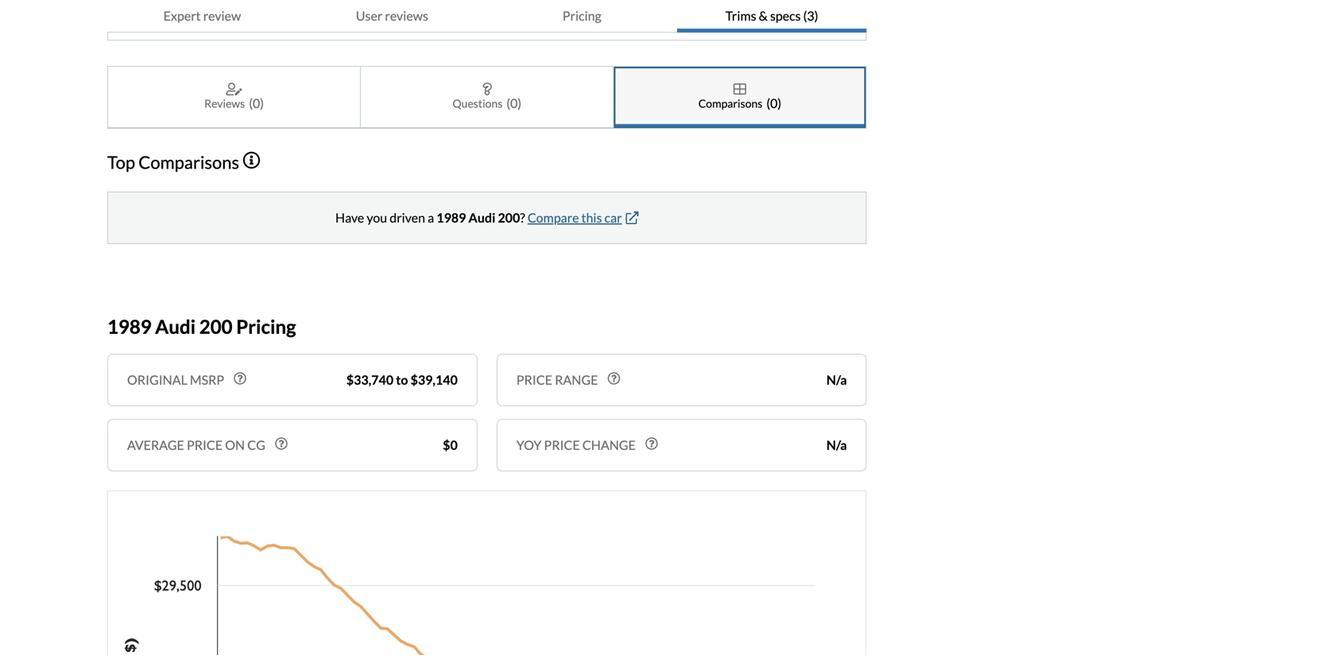 Task type: vqa. For each thing, say whether or not it's contained in the screenshot.
Open now 9:00 AM - 6:00 PM's tags image
no



Task type: locate. For each thing, give the bounding box(es) containing it.
pricing
[[563, 8, 602, 23], [236, 315, 296, 338]]

question circle image right msrp
[[234, 372, 247, 385]]

n/a
[[827, 372, 847, 388], [827, 437, 847, 453]]

(0)
[[249, 95, 264, 111], [507, 95, 522, 111], [767, 95, 782, 111]]

1 horizontal spatial (0)
[[507, 95, 522, 111]]

1 horizontal spatial 200
[[498, 210, 520, 225]]

0 horizontal spatial audi
[[155, 315, 196, 338]]

200
[[498, 210, 520, 225], [199, 315, 233, 338]]

reviews
[[204, 97, 245, 110]]

0 horizontal spatial 1989
[[107, 315, 152, 338]]

original
[[127, 372, 187, 388]]

audi
[[469, 210, 496, 225], [155, 315, 196, 338]]

1 vertical spatial 1989
[[107, 315, 152, 338]]

1 horizontal spatial comparisons
[[699, 97, 763, 110]]

user
[[356, 8, 383, 23]]

trims & specs (3) tab
[[677, 0, 867, 33]]

questions (0)
[[453, 95, 522, 111]]

a
[[428, 210, 434, 225]]

external link image
[[626, 211, 639, 224]]

1989
[[437, 210, 466, 225], [107, 315, 152, 338]]

have
[[335, 210, 364, 225]]

this
[[582, 210, 602, 225]]

200 left compare
[[498, 210, 520, 225]]

question circle image right change
[[646, 437, 658, 450]]

1 vertical spatial tab list
[[107, 66, 867, 129]]

price left on
[[187, 437, 223, 453]]

1 horizontal spatial price
[[544, 437, 580, 453]]

1 vertical spatial pricing
[[236, 315, 296, 338]]

1 vertical spatial 200
[[199, 315, 233, 338]]

1 horizontal spatial pricing
[[563, 8, 602, 23]]

1 horizontal spatial 1989
[[437, 210, 466, 225]]

2 horizontal spatial (0)
[[767, 95, 782, 111]]

yoy
[[517, 437, 542, 453]]

1 price from the left
[[187, 437, 223, 453]]

expert
[[163, 8, 201, 23]]

specs
[[770, 8, 801, 23]]

(0) right user edit icon
[[249, 95, 264, 111]]

reviews (0)
[[204, 95, 264, 111]]

price right yoy
[[544, 437, 580, 453]]

0 horizontal spatial price
[[187, 437, 223, 453]]

0 vertical spatial comparisons
[[699, 97, 763, 110]]

0 horizontal spatial (0)
[[249, 95, 264, 111]]

change
[[583, 437, 636, 453]]

2 horizontal spatial question circle image
[[646, 437, 658, 450]]

?
[[520, 210, 525, 225]]

price
[[517, 372, 553, 388]]

comparisons count element
[[767, 94, 782, 113]]

(0) for reviews (0)
[[249, 95, 264, 111]]

0 vertical spatial 1989
[[437, 210, 466, 225]]

$33,740 to $39,140
[[346, 372, 458, 388]]

comparisons
[[699, 97, 763, 110], [139, 152, 239, 173]]

comparisons left info circle icon
[[139, 152, 239, 173]]

th large image
[[734, 83, 747, 95]]

1 horizontal spatial audi
[[469, 210, 496, 225]]

expert review
[[163, 8, 241, 23]]

question circle image
[[234, 372, 247, 385], [275, 437, 288, 450], [646, 437, 658, 450]]

audi left ?
[[469, 210, 496, 225]]

review
[[203, 8, 241, 23]]

2 (0) from the left
[[507, 95, 522, 111]]

1 tab list from the top
[[107, 0, 867, 33]]

tab list containing (0)
[[107, 66, 867, 129]]

2 price from the left
[[544, 437, 580, 453]]

$0
[[443, 437, 458, 453]]

1989 right a on the top left of page
[[437, 210, 466, 225]]

2 n/a from the top
[[827, 437, 847, 453]]

0 horizontal spatial question circle image
[[234, 372, 247, 385]]

0 horizontal spatial pricing
[[236, 315, 296, 338]]

0 vertical spatial pricing
[[563, 8, 602, 23]]

3 (0) from the left
[[767, 95, 782, 111]]

msrp
[[190, 372, 224, 388]]

200 up msrp
[[199, 315, 233, 338]]

user reviews
[[356, 8, 428, 23]]

(0) for comparisons (0)
[[767, 95, 782, 111]]

comparisons down th large image
[[699, 97, 763, 110]]

top comparisons
[[107, 152, 239, 173]]

trims & specs (3)
[[726, 8, 819, 23]]

1 n/a from the top
[[827, 372, 847, 388]]

1 (0) from the left
[[249, 95, 264, 111]]

0 vertical spatial tab list
[[107, 0, 867, 33]]

1989 audi 200 pricing
[[107, 315, 296, 338]]

top
[[107, 152, 135, 173]]

question circle image right cg
[[275, 437, 288, 450]]

to
[[396, 372, 408, 388]]

$39,140
[[411, 372, 458, 388]]

1989 up original on the left bottom
[[107, 315, 152, 338]]

question circle image for yoy price change
[[646, 437, 658, 450]]

1 vertical spatial comparisons
[[139, 152, 239, 173]]

(3)
[[804, 8, 819, 23]]

2 tab list from the top
[[107, 66, 867, 129]]

user edit image
[[226, 83, 242, 95]]

price
[[187, 437, 223, 453], [544, 437, 580, 453]]

1 vertical spatial n/a
[[827, 437, 847, 453]]

audi up the original msrp
[[155, 315, 196, 338]]

(0) right th large image
[[767, 95, 782, 111]]

tab list
[[107, 0, 867, 33], [107, 66, 867, 129]]

(0) right "question" image
[[507, 95, 522, 111]]

reviews
[[385, 8, 428, 23]]

0 vertical spatial n/a
[[827, 372, 847, 388]]

1 horizontal spatial question circle image
[[275, 437, 288, 450]]



Task type: describe. For each thing, give the bounding box(es) containing it.
reviews count element
[[249, 94, 264, 113]]

0 horizontal spatial 200
[[199, 315, 233, 338]]

n/a for price range
[[827, 372, 847, 388]]

average price on cg
[[127, 437, 265, 453]]

range
[[555, 372, 598, 388]]

(0) for questions (0)
[[507, 95, 522, 111]]

trims
[[726, 8, 757, 23]]

have you driven a 1989 audi 200 ?
[[335, 210, 525, 225]]

average
[[127, 437, 184, 453]]

you
[[367, 210, 387, 225]]

comparisons (0)
[[699, 95, 782, 111]]

expert review tab
[[107, 0, 297, 33]]

compare this car link
[[528, 210, 639, 225]]

compare
[[528, 210, 579, 225]]

1 vertical spatial audi
[[155, 315, 196, 338]]

price for average
[[187, 437, 223, 453]]

car
[[605, 210, 622, 225]]

yoy price change
[[517, 437, 636, 453]]

question circle image for average price on cg
[[275, 437, 288, 450]]

original msrp
[[127, 372, 224, 388]]

pricing tab
[[487, 0, 677, 33]]

0 horizontal spatial comparisons
[[139, 152, 239, 173]]

$33,740
[[346, 372, 394, 388]]

info circle image
[[243, 151, 260, 169]]

price range
[[517, 372, 598, 388]]

0 vertical spatial audi
[[469, 210, 496, 225]]

tab list containing expert review
[[107, 0, 867, 33]]

driven
[[390, 210, 425, 225]]

question image
[[482, 83, 492, 95]]

price for yoy
[[544, 437, 580, 453]]

0 vertical spatial 200
[[498, 210, 520, 225]]

question circle image
[[608, 372, 621, 385]]

n/a for yoy price change
[[827, 437, 847, 453]]

compare this car
[[528, 210, 622, 225]]

user reviews tab
[[297, 0, 487, 33]]

questions count element
[[507, 94, 522, 113]]

on
[[225, 437, 245, 453]]

question circle image for original msrp
[[234, 372, 247, 385]]

pricing inside pricing tab
[[563, 8, 602, 23]]

&
[[759, 8, 768, 23]]

questions
[[453, 97, 503, 110]]

comparisons inside comparisons (0)
[[699, 97, 763, 110]]

cg
[[247, 437, 265, 453]]



